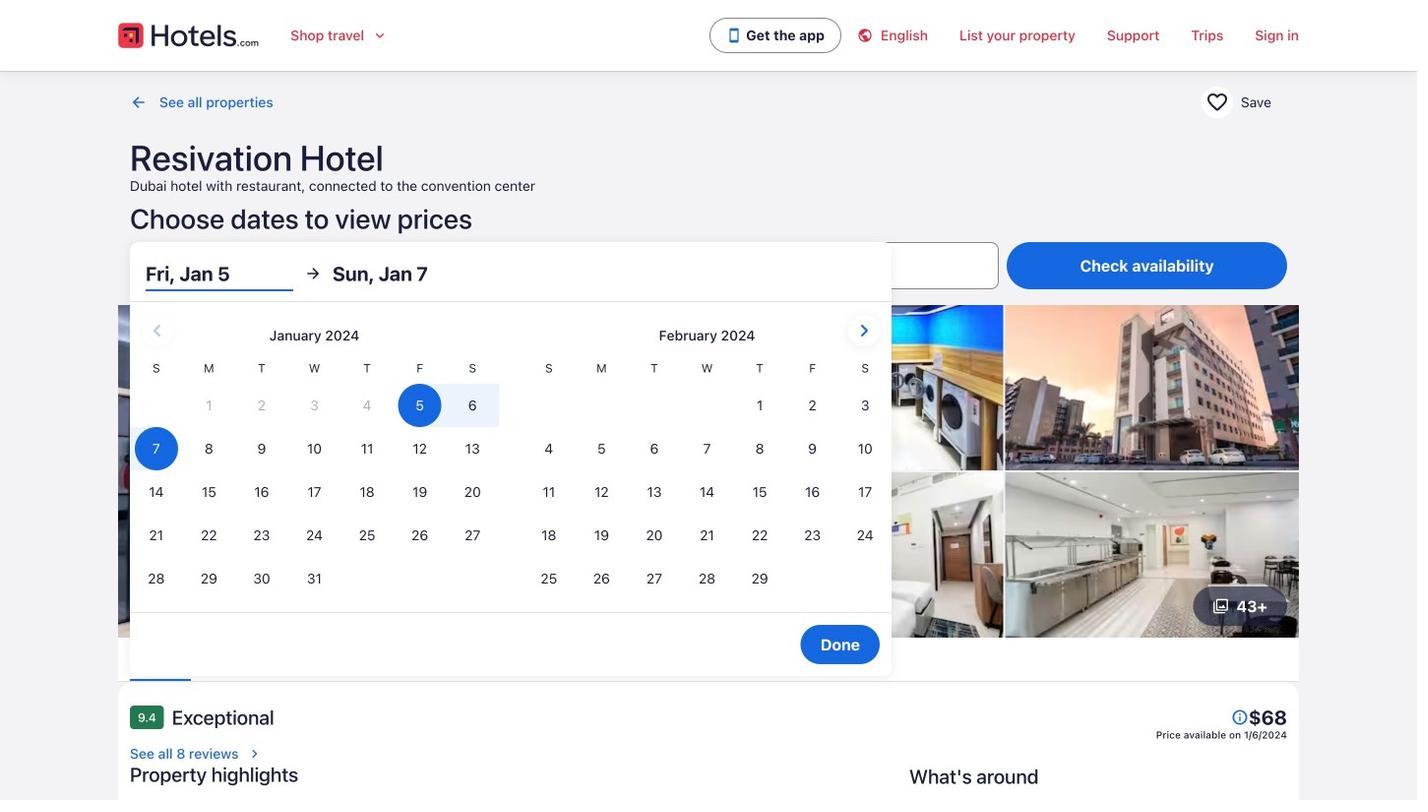 Task type: vqa. For each thing, say whether or not it's contained in the screenshot.
Download the app button icon
yes



Task type: locate. For each thing, give the bounding box(es) containing it.
laundry image
[[710, 305, 1004, 470]]

superior twin room | minibar, individually decorated, individually furnished image
[[710, 472, 1004, 638]]

restaurant image
[[1006, 472, 1299, 638]]

medium image
[[247, 746, 262, 762]]

previous month image
[[146, 319, 169, 343]]

undefined image
[[1231, 709, 1249, 727]]

directional image
[[130, 94, 148, 111]]

list
[[118, 638, 1299, 681]]

download the app button image
[[727, 28, 742, 43]]

main content
[[0, 71, 1417, 800]]



Task type: describe. For each thing, give the bounding box(es) containing it.
shop travel image
[[372, 28, 388, 43]]

next month image
[[852, 319, 876, 343]]

hotels logo image
[[118, 20, 259, 51]]

exterior image
[[1006, 305, 1299, 470]]

show all 43 images image
[[1213, 598, 1229, 614]]

exceptional element
[[172, 706, 274, 729]]

lobby sitting area image
[[118, 305, 708, 638]]

Save property to a trip checkbox
[[1202, 87, 1233, 118]]

small image
[[857, 28, 881, 43]]



